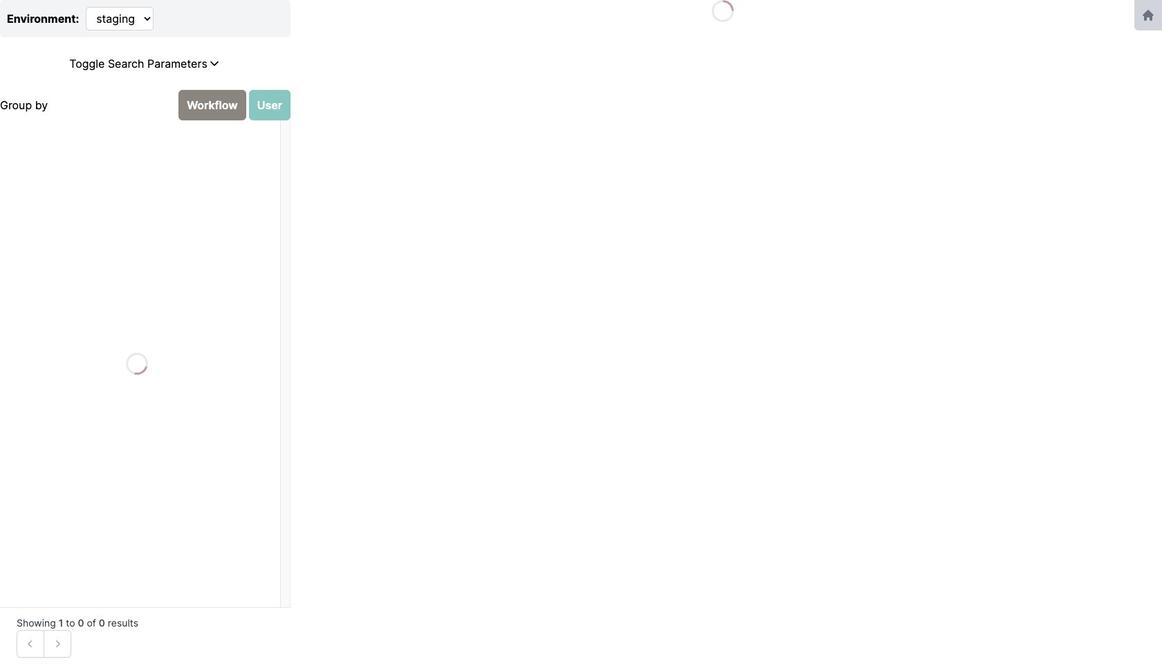 Task type: describe. For each thing, give the bounding box(es) containing it.
pagination element
[[17, 630, 71, 658]]



Task type: locate. For each thing, give the bounding box(es) containing it.
1 horizontal spatial status
[[708, 0, 741, 27]]

0 horizontal spatial status
[[121, 349, 155, 379]]

status
[[708, 0, 741, 27], [121, 349, 155, 379]]

1 vertical spatial status
[[121, 349, 155, 379]]

0 vertical spatial status
[[708, 0, 741, 27]]



